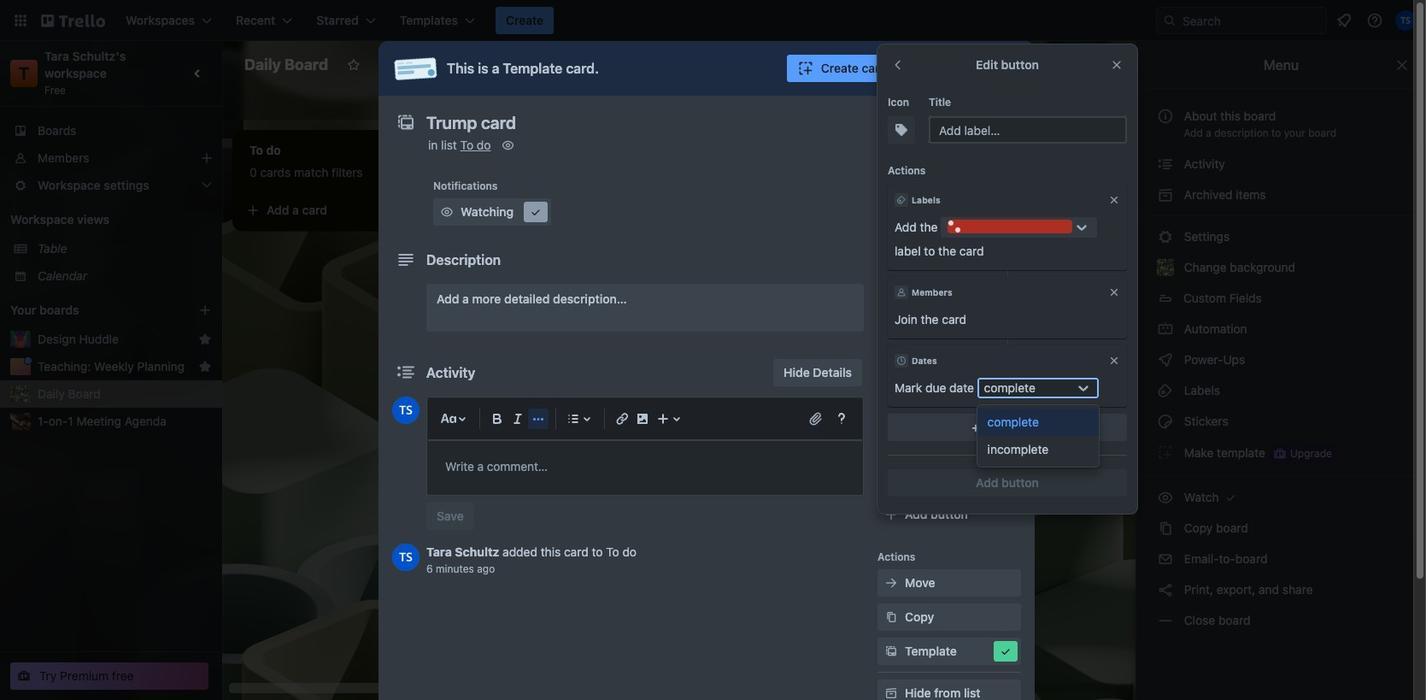 Task type: describe. For each thing, give the bounding box(es) containing it.
color: red, title: none image
[[948, 220, 1073, 234]]

2 add a card button from the left
[[482, 197, 674, 224]]

power- inside button
[[676, 88, 716, 103]]

1 vertical spatial daily board
[[38, 386, 101, 401]]

tara for schultz's
[[44, 49, 69, 63]]

description
[[427, 252, 501, 268]]

try premium free button
[[10, 663, 209, 690]]

cards for first add a card button from the right
[[989, 165, 1019, 180]]

0 horizontal spatial template
[[503, 61, 563, 76]]

card inside tara schultz added this card to to do 6 minutes ago
[[564, 545, 589, 559]]

mark due date
[[895, 380, 975, 395]]

from
[[891, 61, 917, 75]]

1 vertical spatial the
[[939, 244, 957, 258]]

create from template… image
[[438, 203, 451, 217]]

planning
[[137, 359, 185, 374]]

custom fields for menu
[[1184, 291, 1263, 305]]

this
[[447, 61, 475, 76]]

open information menu image
[[1367, 12, 1384, 29]]

make template
[[1182, 445, 1266, 460]]

bold ⌘b image
[[487, 409, 508, 429]]

template inside create card from template button
[[920, 61, 970, 75]]

to-
[[1220, 551, 1236, 566]]

to inside tara schultz added this card to to do 6 minutes ago
[[606, 545, 620, 559]]

add a more detailed description…
[[437, 292, 627, 306]]

1 vertical spatial automation
[[1182, 321, 1248, 336]]

close image
[[1109, 194, 1121, 206]]

board right your
[[1309, 127, 1337, 139]]

custom for add to template
[[905, 368, 949, 383]]

workspace for workspace visible
[[402, 57, 465, 72]]

add a card for first add a card button from left
[[267, 203, 328, 217]]

close dialog image
[[1001, 55, 1022, 75]]

teaching: weekly planning button
[[38, 358, 192, 375]]

0 cards match filters for first add a card button from the right
[[978, 165, 1091, 180]]

items
[[1237, 187, 1267, 202]]

to inside tara schultz added this card to to do 6 minutes ago
[[592, 545, 603, 559]]

cover link
[[878, 328, 1022, 356]]

board inside text box
[[285, 56, 328, 74]]

ups down mark due date
[[914, 412, 934, 425]]

boards
[[38, 123, 76, 138]]

change background link
[[1147, 254, 1417, 281]]

star or unstar board image
[[347, 58, 361, 72]]

archived
[[1185, 187, 1233, 202]]

sm image inside move link
[[883, 575, 900, 592]]

copy board
[[1182, 521, 1249, 535]]

email-
[[1185, 551, 1220, 566]]

sm image inside automation link
[[1158, 321, 1175, 338]]

primary element
[[0, 0, 1427, 41]]

starred icon image for teaching: weekly planning
[[198, 360, 212, 374]]

watch link
[[1147, 484, 1417, 511]]

your
[[10, 303, 36, 317]]

sm image inside watch link
[[1223, 489, 1240, 506]]

1 vertical spatial complete
[[988, 415, 1040, 429]]

archived items
[[1182, 187, 1267, 202]]

0 vertical spatial complete
[[985, 380, 1036, 395]]

+
[[972, 420, 980, 434]]

2 match from the left
[[537, 165, 571, 180]]

tara schultz's workspace link
[[44, 49, 129, 80]]

your boards
[[10, 303, 79, 317]]

settings
[[1182, 229, 1230, 244]]

more
[[472, 292, 501, 306]]

notifications
[[433, 180, 498, 192]]

close popover image
[[1111, 58, 1124, 72]]

add button for the topmost add button button
[[976, 475, 1040, 490]]

1 vertical spatial add button button
[[878, 501, 1022, 528]]

0 horizontal spatial do
[[477, 138, 491, 152]]

1 vertical spatial power-ups
[[1182, 352, 1249, 367]]

add power-ups
[[905, 437, 994, 451]]

icon
[[888, 96, 910, 109]]

stickers link
[[1147, 408, 1417, 435]]

+ add action
[[972, 420, 1044, 434]]

dates
[[912, 356, 938, 366]]

cards for 2nd add a card button from right
[[503, 165, 534, 180]]

0 vertical spatial tara schultz (taraschultz7) image
[[1032, 84, 1056, 108]]

sm image inside archived items link
[[1158, 186, 1175, 203]]

design huddle button
[[38, 331, 192, 348]]

1-on-1 meeting agenda
[[38, 414, 167, 428]]

mark
[[895, 380, 923, 395]]

email-to-board
[[1182, 551, 1268, 566]]

0 vertical spatial watching button
[[543, 82, 638, 109]]

0 vertical spatial labels link
[[878, 226, 1022, 253]]

sm image inside print, export, and share link
[[1158, 581, 1175, 598]]

1 filters from the left
[[332, 165, 363, 180]]

0 cards match filters for 2nd add a card button from right
[[492, 165, 606, 180]]

move
[[905, 575, 936, 590]]

to inside about this board add a description to your board
[[1272, 127, 1282, 139]]

sm image inside watch link
[[1158, 489, 1175, 506]]

close
[[1185, 613, 1216, 628]]

1 horizontal spatial automation
[[878, 480, 936, 493]]

members for the bottom members link
[[905, 198, 958, 212]]

menu
[[1264, 57, 1300, 73]]

this inside tara schultz added this card to to do 6 minutes ago
[[541, 545, 561, 559]]

board link
[[518, 51, 591, 79]]

meeting
[[77, 414, 121, 428]]

attachment button
[[878, 294, 1022, 321]]

0 horizontal spatial board
[[68, 386, 101, 401]]

description
[[1215, 127, 1269, 139]]

to right the label
[[925, 244, 936, 258]]

archived items link
[[1147, 181, 1417, 209]]

2 vertical spatial tara schultz (taraschultz7) image
[[392, 544, 420, 571]]

filters for 2nd add a card button from right
[[575, 165, 606, 180]]

the for join the card
[[921, 312, 939, 327]]

fields for menu
[[1230, 291, 1263, 305]]

details
[[813, 365, 852, 380]]

board up to-
[[1217, 521, 1249, 535]]

action
[[1009, 420, 1044, 434]]

description…
[[553, 292, 627, 306]]

1 horizontal spatial watching
[[574, 88, 627, 103]]

add inside about this board add a description to your board
[[1184, 127, 1204, 139]]

workspace views
[[10, 212, 109, 227]]

0 horizontal spatial activity
[[427, 365, 476, 380]]

1 0 cards match filters from the left
[[250, 165, 363, 180]]

sm image inside "copy board" link
[[1158, 520, 1175, 537]]

incomplete
[[988, 442, 1049, 457]]

in list to do
[[428, 138, 491, 152]]

board up description
[[1245, 109, 1277, 123]]

move link
[[878, 569, 1022, 597]]

t link
[[10, 60, 38, 87]]

6 minutes ago link
[[427, 563, 495, 575]]

about this board add a description to your board
[[1184, 109, 1337, 139]]

on-
[[49, 414, 68, 428]]

save button
[[427, 503, 474, 530]]

0 vertical spatial actions
[[888, 164, 926, 177]]

copy for copy
[[905, 610, 935, 624]]

Search field
[[1177, 8, 1327, 33]]

change
[[1185, 260, 1227, 274]]

add board image
[[198, 304, 212, 317]]

design huddle
[[38, 332, 119, 346]]

1 vertical spatial tara schultz (taraschultz7) image
[[392, 397, 420, 424]]

upgrade
[[1291, 447, 1333, 460]]

1-on-1 meeting agenda link
[[38, 413, 212, 430]]

sm image inside "activity" link
[[1158, 156, 1175, 173]]

and
[[1259, 582, 1280, 597]]

try
[[39, 669, 57, 683]]

tara for schultz
[[427, 545, 452, 559]]

0 vertical spatial add button button
[[888, 469, 1128, 497]]

due
[[926, 380, 947, 395]]

print, export, and share link
[[1147, 576, 1417, 604]]

0 vertical spatial labels
[[912, 195, 941, 205]]

return to previous screen image
[[892, 58, 905, 72]]

detailed
[[505, 292, 550, 306]]

custom fields button for add to template
[[878, 368, 1022, 385]]

1 vertical spatial members link
[[878, 192, 1022, 219]]

t
[[19, 63, 29, 83]]

add power-ups link
[[878, 431, 1022, 458]]

ups down automation link
[[1224, 352, 1246, 367]]

sm image inside automation button
[[752, 82, 776, 106]]

1
[[68, 414, 73, 428]]

automation button
[[752, 82, 852, 109]]

your boards with 4 items element
[[10, 300, 173, 321]]

1 horizontal spatial activity
[[1182, 156, 1226, 171]]

add a card for 2nd add a card button from right
[[510, 203, 570, 217]]

1 vertical spatial daily
[[38, 386, 65, 401]]

1 vertical spatial button
[[1002, 475, 1040, 490]]

ago
[[477, 563, 495, 575]]

checklist link
[[878, 260, 1022, 287]]

watch
[[1182, 490, 1223, 504]]

filters
[[881, 88, 916, 103]]

print, export, and share
[[1182, 582, 1314, 597]]

1 match from the left
[[294, 165, 329, 180]]

sm image inside close board link
[[1158, 612, 1175, 629]]

ups inside button
[[716, 88, 739, 103]]

sm image inside the copy link
[[883, 609, 900, 626]]

template button
[[878, 638, 1022, 665]]



Task type: locate. For each thing, give the bounding box(es) containing it.
create inside button
[[821, 61, 859, 75]]

customize views image
[[599, 56, 616, 74]]

sm image inside the stickers link
[[1158, 413, 1175, 430]]

labels link up checklist link
[[878, 226, 1022, 253]]

template up create from template… image on the right
[[914, 173, 959, 186]]

copy link
[[878, 604, 1022, 631]]

2 horizontal spatial add a card button
[[968, 197, 1159, 224]]

sm image
[[752, 82, 776, 106], [883, 197, 900, 214], [439, 203, 456, 221], [883, 231, 900, 248], [883, 265, 900, 282], [883, 333, 900, 351], [1158, 382, 1175, 399], [1158, 413, 1175, 430], [1158, 489, 1175, 506], [883, 575, 900, 592], [1158, 612, 1175, 629], [883, 643, 900, 660], [998, 643, 1015, 660], [883, 685, 900, 700]]

activity up text styles icon at the bottom left
[[427, 365, 476, 380]]

1 cards from the left
[[260, 165, 291, 180]]

0 vertical spatial template
[[503, 61, 563, 76]]

add the
[[895, 220, 938, 234]]

schultz's
[[72, 49, 126, 63]]

workspace
[[44, 66, 107, 80]]

create inside button
[[506, 13, 544, 27]]

sm image
[[893, 121, 911, 139], [500, 137, 517, 154], [1158, 156, 1175, 173], [1158, 186, 1175, 203], [528, 203, 545, 221], [1158, 228, 1175, 245], [1158, 321, 1175, 338], [1158, 351, 1175, 368], [1158, 444, 1175, 461], [1223, 489, 1240, 506], [1158, 520, 1175, 537], [1158, 551, 1175, 568], [1158, 581, 1175, 598], [883, 609, 900, 626]]

0 vertical spatial fields
[[1230, 291, 1263, 305]]

power-ups link
[[1147, 346, 1417, 374]]

close board link
[[1147, 607, 1417, 634]]

create card from template button
[[787, 55, 981, 82]]

template
[[920, 61, 970, 75], [914, 173, 959, 186], [1218, 445, 1266, 460]]

join
[[895, 312, 918, 327]]

workspace
[[402, 57, 465, 72], [10, 212, 74, 227]]

power-ups button
[[642, 82, 749, 109]]

0 vertical spatial daily board
[[245, 56, 328, 74]]

board left customize views image
[[547, 57, 581, 72]]

1 horizontal spatial custom fields button
[[1147, 285, 1417, 312]]

your
[[1285, 127, 1306, 139]]

1 starred icon image from the top
[[198, 333, 212, 346]]

1 vertical spatial labels
[[905, 232, 942, 246]]

0 horizontal spatial members link
[[0, 144, 222, 172]]

workspace for workspace views
[[10, 212, 74, 227]]

to do link
[[461, 138, 491, 152]]

1 horizontal spatial 0 cards match filters
[[492, 165, 606, 180]]

create up this is a template card.
[[506, 13, 544, 27]]

1 horizontal spatial match
[[537, 165, 571, 180]]

save
[[437, 509, 464, 523]]

daily board inside text box
[[245, 56, 328, 74]]

complete up the + add action
[[985, 380, 1036, 395]]

the
[[920, 220, 938, 234], [939, 244, 957, 258], [921, 312, 939, 327]]

join the card
[[895, 312, 967, 327]]

workspace visible button
[[371, 51, 515, 79]]

0 horizontal spatial this
[[541, 545, 561, 559]]

attach and insert link image
[[808, 410, 825, 427]]

this up description
[[1221, 109, 1241, 123]]

email-to-board link
[[1147, 545, 1417, 573]]

watching down customize views image
[[574, 88, 627, 103]]

design
[[38, 332, 76, 346]]

premium
[[60, 669, 109, 683]]

tara up workspace
[[44, 49, 69, 63]]

0 horizontal spatial custom
[[905, 368, 949, 383]]

1 vertical spatial workspace
[[10, 212, 74, 227]]

1 vertical spatial close image
[[1109, 355, 1121, 367]]

watching button down notifications
[[433, 198, 551, 226]]

open help dialog image
[[832, 409, 852, 429]]

activity up archived
[[1182, 156, 1226, 171]]

board down export,
[[1219, 613, 1251, 628]]

1 horizontal spatial fields
[[1230, 291, 1263, 305]]

3 0 cards match filters from the left
[[978, 165, 1091, 180]]

the up checklist link
[[939, 244, 957, 258]]

date
[[950, 380, 975, 395]]

tara schultz (taraschultz7) image
[[1396, 10, 1417, 31]]

2 starred icon image from the top
[[198, 360, 212, 374]]

image image
[[633, 409, 653, 429]]

template right "make"
[[1218, 445, 1266, 460]]

actions
[[888, 164, 926, 177], [878, 551, 916, 563]]

template inside button
[[905, 644, 958, 658]]

add a card
[[267, 203, 328, 217], [510, 203, 570, 217], [995, 203, 1056, 217]]

daily inside text box
[[245, 56, 281, 74]]

watching down notifications
[[461, 204, 514, 219]]

sm image inside checklist link
[[883, 265, 900, 282]]

custom for menu
[[1184, 291, 1227, 305]]

custom fields button for menu
[[1147, 285, 1417, 312]]

stickers
[[1182, 414, 1229, 428]]

to right added
[[592, 545, 603, 559]]

1 add a card from the left
[[267, 203, 328, 217]]

starred icon image right planning
[[198, 360, 212, 374]]

in
[[428, 138, 438, 152]]

2 vertical spatial the
[[921, 312, 939, 327]]

copy up email-
[[1185, 521, 1214, 535]]

3 cards from the left
[[989, 165, 1019, 180]]

power-ups up stickers
[[1182, 352, 1249, 367]]

add button
[[976, 475, 1040, 490], [905, 507, 969, 522]]

0 vertical spatial tara
[[44, 49, 69, 63]]

1 horizontal spatial power-ups
[[878, 412, 934, 425]]

list
[[441, 138, 457, 152]]

0 vertical spatial this
[[1221, 109, 1241, 123]]

custom fields for add to template
[[905, 368, 986, 383]]

0 horizontal spatial add button
[[905, 507, 969, 522]]

members up attachment
[[912, 287, 953, 298]]

add button button up move link
[[878, 501, 1022, 528]]

do inside tara schultz added this card to to do 6 minutes ago
[[623, 545, 637, 559]]

a inside "link"
[[463, 292, 469, 306]]

template
[[503, 61, 563, 76], [905, 644, 958, 658]]

6
[[427, 563, 433, 575]]

1 add a card button from the left
[[239, 197, 431, 224]]

0 horizontal spatial custom fields
[[905, 368, 986, 383]]

1 vertical spatial fields
[[952, 368, 986, 383]]

0 vertical spatial starred icon image
[[198, 333, 212, 346]]

0 vertical spatial create
[[506, 13, 544, 27]]

2 horizontal spatial cards
[[989, 165, 1019, 180]]

the down create from template… image on the right
[[920, 220, 938, 234]]

2 vertical spatial button
[[931, 507, 969, 522]]

1 vertical spatial template
[[905, 644, 958, 658]]

boards
[[39, 303, 79, 317]]

1 horizontal spatial copy
[[1185, 521, 1214, 535]]

complete up incomplete
[[988, 415, 1040, 429]]

members link up add the
[[878, 192, 1022, 219]]

0 vertical spatial power-ups
[[676, 88, 739, 103]]

1 vertical spatial add button
[[905, 507, 969, 522]]

settings link
[[1147, 223, 1417, 251]]

minutes
[[436, 563, 474, 575]]

lists image
[[563, 409, 584, 429]]

0 vertical spatial add button
[[976, 475, 1040, 490]]

automation down add power-ups link
[[878, 480, 936, 493]]

title
[[929, 96, 952, 109]]

sm image inside power-ups link
[[1158, 351, 1175, 368]]

custom fields button up automation link
[[1147, 285, 1417, 312]]

0 vertical spatial watching
[[574, 88, 627, 103]]

members for top members link
[[38, 150, 89, 165]]

sm image inside cover link
[[883, 333, 900, 351]]

add inside "link"
[[437, 292, 460, 306]]

match
[[294, 165, 329, 180], [537, 165, 571, 180], [1023, 165, 1057, 180]]

2 filters from the left
[[575, 165, 606, 180]]

create button
[[496, 7, 554, 34]]

filters for first add a card button from the right
[[1060, 165, 1091, 180]]

added
[[503, 545, 538, 559]]

1 horizontal spatial add a card button
[[482, 197, 674, 224]]

power-ups down primary element
[[676, 88, 739, 103]]

tara inside tara schultz added this card to to do 6 minutes ago
[[427, 545, 452, 559]]

starred icon image for design huddle
[[198, 333, 212, 346]]

0 vertical spatial members link
[[0, 144, 222, 172]]

the right join
[[921, 312, 939, 327]]

this is a template card.
[[447, 61, 599, 76]]

3 add a card from the left
[[995, 203, 1056, 217]]

copy board link
[[1147, 515, 1417, 542]]

custom down change
[[1184, 291, 1227, 305]]

1 horizontal spatial template
[[905, 644, 958, 658]]

1 horizontal spatial labels link
[[1147, 377, 1417, 404]]

text styles image
[[439, 409, 459, 429]]

button down incomplete
[[1002, 475, 1040, 490]]

labels link
[[878, 226, 1022, 253], [1147, 377, 1417, 404]]

teaching: weekly planning
[[38, 359, 185, 374]]

0 horizontal spatial add a card
[[267, 203, 328, 217]]

add button down incomplete
[[976, 475, 1040, 490]]

1 vertical spatial starred icon image
[[198, 360, 212, 374]]

create up automation button
[[821, 61, 859, 75]]

add button for bottommost add button button
[[905, 507, 969, 522]]

1 vertical spatial actions
[[878, 551, 916, 563]]

2 vertical spatial automation
[[878, 480, 936, 493]]

0 vertical spatial activity
[[1182, 156, 1226, 171]]

board up 1
[[68, 386, 101, 401]]

1 horizontal spatial to
[[606, 545, 620, 559]]

tara inside the tara schultz's workspace free
[[44, 49, 69, 63]]

daily board left star or unstar board image
[[245, 56, 328, 74]]

power- up stickers
[[1185, 352, 1224, 367]]

ups down the +
[[971, 437, 994, 451]]

italic ⌘i image
[[508, 409, 528, 429]]

daily board link
[[38, 386, 212, 403]]

fields down change background
[[1230, 291, 1263, 305]]

power-ups inside button
[[676, 88, 739, 103]]

0 vertical spatial custom fields
[[1184, 291, 1263, 305]]

power-ups down the "mark"
[[878, 412, 934, 425]]

power- down primary element
[[676, 88, 716, 103]]

1 vertical spatial tara
[[427, 545, 452, 559]]

actions up create from template… image on the right
[[888, 164, 926, 177]]

complete
[[985, 380, 1036, 395], [988, 415, 1040, 429]]

0 vertical spatial do
[[477, 138, 491, 152]]

calendar
[[38, 268, 87, 283]]

0 horizontal spatial watching
[[461, 204, 514, 219]]

2 0 cards match filters from the left
[[492, 165, 606, 180]]

actions up move
[[878, 551, 916, 563]]

members up add the
[[905, 198, 958, 212]]

fields for add to template
[[952, 368, 986, 383]]

custom fields button down dates
[[878, 368, 1022, 385]]

1 vertical spatial watching
[[461, 204, 514, 219]]

2 vertical spatial power-ups
[[878, 412, 934, 425]]

1 vertical spatial to
[[606, 545, 620, 559]]

3 add a card button from the left
[[968, 197, 1159, 224]]

1 vertical spatial this
[[541, 545, 561, 559]]

0 horizontal spatial power-ups
[[676, 88, 739, 103]]

2 cards from the left
[[503, 165, 534, 180]]

1 vertical spatial custom fields
[[905, 368, 986, 383]]

1 horizontal spatial tara
[[427, 545, 452, 559]]

2 horizontal spatial automation
[[1182, 321, 1248, 336]]

custom fields down dates
[[905, 368, 986, 383]]

tara schultz (taraschultz7) image left text styles icon at the bottom left
[[392, 397, 420, 424]]

board up print, export, and share
[[1236, 551, 1268, 566]]

custom down dates
[[905, 368, 949, 383]]

0 vertical spatial template
[[920, 61, 970, 75]]

labels down add to template
[[912, 195, 941, 205]]

2 close image from the top
[[1109, 355, 1121, 367]]

link image
[[612, 409, 633, 429]]

table link
[[38, 240, 212, 257]]

0 vertical spatial button
[[1002, 57, 1040, 72]]

editor toolbar toolbar
[[435, 405, 856, 433]]

board left star or unstar board image
[[285, 56, 328, 74]]

workspace left is in the left of the page
[[402, 57, 465, 72]]

a inside about this board add a description to your board
[[1207, 127, 1212, 139]]

0 horizontal spatial fields
[[952, 368, 986, 383]]

tara schultz (taraschultz7) image up add label… 'text field'
[[1032, 84, 1056, 108]]

export,
[[1217, 582, 1256, 597]]

tara schultz (taraschultz7) image
[[1032, 84, 1056, 108], [392, 397, 420, 424], [392, 544, 420, 571]]

2 horizontal spatial board
[[547, 57, 581, 72]]

label to the card
[[895, 244, 985, 258]]

0 vertical spatial automation
[[776, 88, 842, 103]]

power- down the "mark"
[[878, 412, 914, 425]]

0 horizontal spatial to
[[461, 138, 474, 152]]

share
[[1283, 582, 1314, 597]]

add button up move link
[[905, 507, 969, 522]]

create for create card from template
[[821, 61, 859, 75]]

sm image inside settings link
[[1158, 228, 1175, 245]]

automation down change
[[1182, 321, 1248, 336]]

add a card button
[[239, 197, 431, 224], [482, 197, 674, 224], [968, 197, 1159, 224]]

automation inside button
[[776, 88, 842, 103]]

to left your
[[1272, 127, 1282, 139]]

template up title
[[920, 61, 970, 75]]

filters
[[332, 165, 363, 180], [575, 165, 606, 180], [1060, 165, 1091, 180]]

this inside about this board add a description to your board
[[1221, 109, 1241, 123]]

1 horizontal spatial add a card
[[510, 203, 570, 217]]

create from template… image
[[923, 203, 937, 217]]

card
[[862, 61, 888, 75], [302, 203, 328, 217], [545, 203, 570, 217], [1031, 203, 1056, 217], [960, 244, 985, 258], [942, 312, 967, 327], [564, 545, 589, 559]]

0 vertical spatial members
[[38, 150, 89, 165]]

change background
[[1182, 260, 1296, 274]]

power- down date
[[931, 437, 971, 451]]

watching
[[574, 88, 627, 103], [461, 204, 514, 219]]

close image for join the card
[[1109, 286, 1121, 298]]

1 vertical spatial do
[[623, 545, 637, 559]]

3 match from the left
[[1023, 165, 1057, 180]]

sm image inside the "email-to-board" link
[[1158, 551, 1175, 568]]

try premium free
[[39, 669, 134, 683]]

tara schultz added this card to to do 6 minutes ago
[[427, 545, 637, 575]]

1 vertical spatial activity
[[427, 365, 476, 380]]

0 horizontal spatial custom fields button
[[878, 368, 1022, 385]]

0 horizontal spatial daily
[[38, 386, 65, 401]]

1 vertical spatial custom
[[905, 368, 949, 383]]

2 vertical spatial labels
[[1182, 383, 1221, 398]]

button
[[1002, 57, 1040, 72], [1002, 475, 1040, 490], [931, 507, 969, 522]]

3 filters from the left
[[1060, 165, 1091, 180]]

0 horizontal spatial labels link
[[878, 226, 1022, 253]]

custom fields down change background
[[1184, 291, 1263, 305]]

1 vertical spatial members
[[905, 198, 958, 212]]

labels up stickers
[[1182, 383, 1221, 398]]

starred icon image down 'add board' image
[[198, 333, 212, 346]]

about
[[1185, 109, 1218, 123]]

template down create button
[[503, 61, 563, 76]]

tara schultz (taraschultz7) image left '6'
[[392, 544, 420, 571]]

ups left automation button
[[716, 88, 739, 103]]

table
[[38, 241, 67, 256]]

labels down create from template… image on the right
[[905, 232, 942, 246]]

print,
[[1185, 582, 1214, 597]]

members down boards
[[38, 150, 89, 165]]

1 horizontal spatial custom fields
[[1184, 291, 1263, 305]]

more formatting image
[[528, 409, 549, 429]]

0 vertical spatial to
[[461, 138, 474, 152]]

1 horizontal spatial daily
[[245, 56, 281, 74]]

button right edit
[[1002, 57, 1040, 72]]

this right added
[[541, 545, 561, 559]]

boards link
[[0, 117, 222, 144]]

close board
[[1182, 613, 1251, 628]]

add button button down incomplete
[[888, 469, 1128, 497]]

Board name text field
[[236, 51, 337, 79]]

huddle
[[79, 332, 119, 346]]

custom fields
[[1184, 291, 1263, 305], [905, 368, 986, 383]]

add a more detailed description… link
[[427, 284, 864, 332]]

custom
[[1184, 291, 1227, 305], [905, 368, 949, 383]]

Main content area, start typing to enter text. text field
[[445, 457, 846, 477]]

2 add a card from the left
[[510, 203, 570, 217]]

the for add the
[[920, 220, 938, 234]]

2 horizontal spatial power-ups
[[1182, 352, 1249, 367]]

automation down create card from template button
[[776, 88, 842, 103]]

copy for copy board
[[1185, 521, 1214, 535]]

background
[[1231, 260, 1296, 274]]

None text field
[[418, 108, 982, 139]]

1 close image from the top
[[1109, 286, 1121, 298]]

1 horizontal spatial this
[[1221, 109, 1241, 123]]

weekly
[[94, 359, 134, 374]]

0 horizontal spatial filters
[[332, 165, 363, 180]]

card.
[[566, 61, 599, 76]]

1 horizontal spatial add button
[[976, 475, 1040, 490]]

0 horizontal spatial automation
[[776, 88, 842, 103]]

members link
[[0, 144, 222, 172], [878, 192, 1022, 219]]

edit button
[[976, 57, 1040, 72]]

fields right due
[[952, 368, 986, 383]]

button up move link
[[931, 507, 969, 522]]

1 horizontal spatial filters
[[575, 165, 606, 180]]

create for create
[[506, 13, 544, 27]]

visible
[[468, 57, 504, 72]]

labels link up the stickers link
[[1147, 377, 1417, 404]]

watching button down card.
[[543, 82, 638, 109]]

0 horizontal spatial daily board
[[38, 386, 101, 401]]

starred icon image
[[198, 333, 212, 346], [198, 360, 212, 374]]

0 notifications image
[[1335, 10, 1355, 31]]

1 vertical spatial template
[[914, 173, 959, 186]]

1 vertical spatial watching button
[[433, 198, 551, 226]]

checklist
[[905, 266, 958, 280]]

workspace inside button
[[402, 57, 465, 72]]

Add label… text field
[[929, 116, 1128, 144]]

template down the copy link
[[905, 644, 958, 658]]

0 vertical spatial workspace
[[402, 57, 465, 72]]

tara up '6'
[[427, 545, 452, 559]]

add a card for first add a card button from the right
[[995, 203, 1056, 217]]

copy down move
[[905, 610, 935, 624]]

copy
[[1185, 521, 1214, 535], [905, 610, 935, 624]]

members link down boards
[[0, 144, 222, 172]]

close image
[[1109, 286, 1121, 298], [1109, 355, 1121, 367]]

calendar link
[[38, 268, 212, 285]]

labels
[[912, 195, 941, 205], [905, 232, 942, 246], [1182, 383, 1221, 398]]

workspace up "table"
[[10, 212, 74, 227]]

attachment
[[905, 300, 971, 315]]

2 vertical spatial template
[[1218, 445, 1266, 460]]

search image
[[1164, 14, 1177, 27]]

2 vertical spatial members
[[912, 287, 953, 298]]

close image for mark due date
[[1109, 355, 1121, 367]]

board
[[1245, 109, 1277, 123], [1309, 127, 1337, 139], [1217, 521, 1249, 535], [1236, 551, 1268, 566], [1219, 613, 1251, 628]]

to up add the
[[901, 173, 911, 186]]

1 horizontal spatial custom
[[1184, 291, 1227, 305]]

0 vertical spatial daily
[[245, 56, 281, 74]]

hide details link
[[774, 359, 863, 386]]

daily board up 1
[[38, 386, 101, 401]]



Task type: vqa. For each thing, say whether or not it's contained in the screenshot.
My Trello board
no



